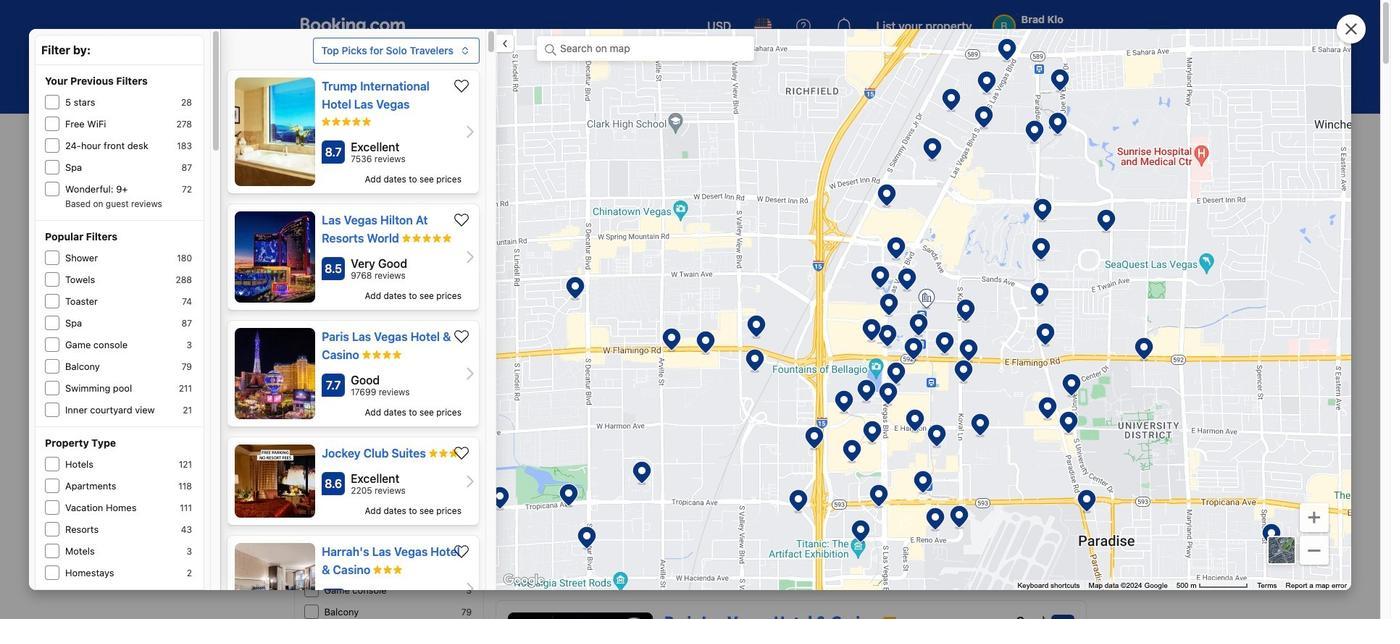 Task type: vqa. For each thing, say whether or not it's contained in the screenshot.
21 February 2024 checkbox
yes



Task type: locate. For each thing, give the bounding box(es) containing it.
23 January 2024 checkbox
[[654, 343, 683, 375]]

25 January 2024 checkbox
[[712, 343, 741, 375]]

3 January 2024 checkbox
[[683, 239, 712, 271]]

27 January 2024 checkbox
[[770, 343, 799, 375]]

16 January 2024 checkbox
[[654, 309, 683, 341]]

24 January 2024 checkbox
[[683, 343, 712, 375]]

rated good element
[[351, 372, 462, 389], [351, 587, 462, 604]]

4 January 2024 checkbox
[[712, 239, 741, 271]]

30 January 2024 checkbox
[[654, 378, 683, 410]]

0 horizontal spatial scored 8.5 element
[[322, 257, 345, 280]]

23 February 2024 checkbox
[[956, 343, 985, 375]]

17 January 2024 checkbox
[[683, 309, 712, 341]]

8 January 2024 checkbox
[[625, 274, 654, 306]]

0 horizontal spatial grid
[[596, 213, 799, 410]]

tab list
[[584, 140, 1026, 179]]

10 February 2024 checkbox
[[985, 274, 1014, 306]]

map region
[[0, 0, 1380, 620], [496, 29, 1351, 591]]

0 vertical spatial scored 7.7 element
[[322, 374, 345, 397]]

6 January 2024 checkbox
[[770, 239, 799, 271]]

13 January 2024 checkbox
[[770, 274, 799, 306]]

10 January 2024 checkbox
[[683, 274, 712, 306]]

good element
[[985, 613, 1045, 620]]

1 horizontal spatial scored 8.5 element
[[1051, 434, 1074, 457]]

2 rated good element from the top
[[351, 587, 462, 604]]

1 horizontal spatial scored 7.7 element
[[1051, 615, 1074, 620]]

1 horizontal spatial grid
[[811, 213, 1014, 410]]

11 January 2024 checkbox
[[712, 274, 741, 306]]

29 January 2024 checkbox
[[625, 378, 654, 410]]

1 vertical spatial scored 8.5 element
[[1051, 434, 1074, 457]]

20 February 2024 checkbox
[[869, 343, 898, 375]]

very good element
[[988, 432, 1045, 449]]

scored 8.6 element
[[322, 472, 345, 496]]

1 rated good element from the top
[[351, 372, 462, 389]]

27 February 2024 checkbox
[[869, 378, 898, 410]]

scored 7.7 element inside view property on map dialog
[[322, 374, 345, 397]]

1 vertical spatial rated good element
[[351, 587, 462, 604]]

booking.com image
[[300, 17, 405, 35]]

scored 7.7 element
[[322, 374, 345, 397], [1051, 615, 1074, 620]]

0 vertical spatial rated excellent element
[[351, 138, 462, 156]]

Search on map search field
[[537, 36, 754, 61]]

16 February 2024 checkbox
[[956, 309, 985, 341]]

28 February 2024 checkbox
[[898, 378, 927, 410]]

scored 8.7 element
[[322, 141, 345, 164], [1051, 253, 1074, 276]]

2 February 2024 checkbox
[[956, 239, 985, 271]]

9 January 2024 checkbox
[[654, 274, 683, 306]]

0 vertical spatial scored 8.7 element
[[322, 141, 345, 164]]

5 January 2024 checkbox
[[741, 239, 770, 271]]

8 February 2024 checkbox
[[927, 274, 956, 306]]

view property on map dialog
[[29, 0, 1376, 620]]

trump international hotel las vegas image
[[508, 251, 653, 396]]

scored 8.5 element
[[322, 257, 345, 280], [1051, 434, 1074, 457]]

1 horizontal spatial scored 8.7 element
[[1051, 253, 1074, 276]]

grid
[[596, 213, 799, 410], [811, 213, 1014, 410]]

scored 8.7 element for excellent element
[[1051, 253, 1074, 276]]

0 vertical spatial scored 8.5 element
[[322, 257, 345, 280]]

18 January 2024 checkbox
[[712, 309, 741, 341]]

20 January 2024 checkbox
[[770, 309, 799, 341]]

1 vertical spatial rated excellent element
[[351, 470, 462, 488]]

7 February 2024 checkbox
[[898, 274, 927, 306]]

rated excellent element
[[351, 138, 462, 156], [351, 470, 462, 488]]

31 January 2024 checkbox
[[683, 378, 712, 410]]

17 February 2024 checkbox
[[985, 309, 1014, 341]]

12 February 2024 checkbox
[[840, 309, 869, 341]]

1 vertical spatial scored 7.7 element
[[1051, 615, 1074, 620]]

22 February 2024 checkbox
[[927, 343, 956, 375]]

1 vertical spatial scored 8.7 element
[[1051, 253, 1074, 276]]

0 horizontal spatial scored 7.7 element
[[322, 374, 345, 397]]

0 vertical spatial rated good element
[[351, 372, 462, 389]]

19 February 2024 checkbox
[[840, 343, 869, 375]]

0 horizontal spatial scored 8.7 element
[[322, 141, 345, 164]]

search results updated. las vegas strip: 311 properties found. element
[[496, 169, 1087, 189]]

scored 8.5 element for very good element
[[1051, 434, 1074, 457]]

2 rated excellent element from the top
[[351, 470, 462, 488]]



Task type: describe. For each thing, give the bounding box(es) containing it.
13 February 2024 checkbox
[[869, 309, 898, 341]]

18 February 2024 checkbox
[[811, 343, 840, 375]]

14 February 2024 checkbox
[[898, 309, 927, 341]]

22 January 2024 checkbox
[[625, 343, 654, 375]]

12 January 2024 checkbox
[[741, 274, 770, 306]]

9 February 2024 checkbox
[[956, 274, 985, 306]]

google image
[[500, 572, 548, 591]]

21 February 2024 checkbox
[[898, 343, 927, 375]]

15 January 2024 checkbox
[[625, 309, 654, 341]]

6 February 2024 checkbox
[[869, 274, 898, 306]]

14 January 2024 checkbox
[[596, 309, 625, 341]]

1 rated excellent element from the top
[[351, 138, 462, 156]]

28 January 2024 checkbox
[[596, 378, 625, 410]]

2 January 2024 checkbox
[[654, 239, 683, 271]]

24 February 2024 checkbox
[[985, 343, 1014, 375]]

29 February 2024 checkbox
[[927, 378, 956, 410]]

26 January 2024 checkbox
[[741, 343, 770, 375]]

7 January 2024 checkbox
[[596, 274, 625, 306]]

4 February 2024 checkbox
[[811, 274, 840, 306]]

1 February 2024 checkbox
[[927, 239, 956, 271]]

excellent element
[[989, 251, 1045, 268]]

21 January 2024 checkbox
[[596, 343, 625, 375]]

19 January 2024 checkbox
[[741, 309, 770, 341]]

25 February 2024 checkbox
[[811, 378, 840, 410]]

26 February 2024 checkbox
[[840, 378, 869, 410]]

5 February 2024 checkbox
[[840, 274, 869, 306]]

2 grid from the left
[[811, 213, 1014, 410]]

1 January 2024 checkbox
[[625, 239, 654, 271]]

las vegas hilton at resorts world image
[[508, 432, 653, 577]]

11 February 2024 checkbox
[[811, 309, 840, 341]]

15 February 2024 checkbox
[[927, 309, 956, 341]]

map region inside dialog
[[496, 29, 1351, 591]]

1 grid from the left
[[596, 213, 799, 410]]

scored 8.7 element for 1st rated excellent element from the top
[[322, 141, 345, 164]]

3 February 2024 checkbox
[[985, 239, 1014, 271]]

scored 8.5 element for the rated very good element
[[322, 257, 345, 280]]

rated very good element
[[351, 255, 462, 272]]



